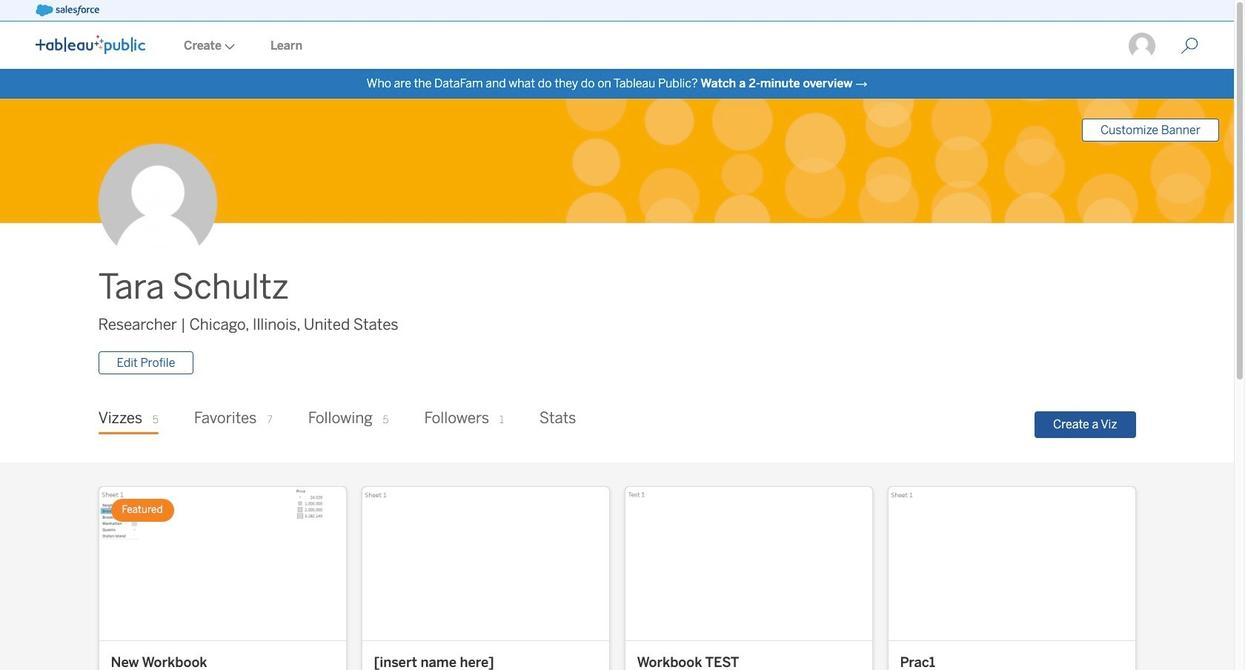 Task type: describe. For each thing, give the bounding box(es) containing it.
avatar image
[[98, 144, 217, 263]]

1 workbook thumbnail image from the left
[[99, 487, 346, 640]]

salesforce logo image
[[36, 4, 99, 16]]

4 workbook thumbnail image from the left
[[889, 487, 1135, 640]]

create image
[[222, 44, 235, 50]]

go to search image
[[1163, 37, 1217, 55]]



Task type: locate. For each thing, give the bounding box(es) containing it.
workbook thumbnail image
[[99, 487, 346, 640], [362, 487, 609, 640], [625, 487, 872, 640], [889, 487, 1135, 640]]

tara.schultz image
[[1128, 31, 1157, 61]]

featured element
[[111, 499, 174, 522]]

2 workbook thumbnail image from the left
[[362, 487, 609, 640]]

3 workbook thumbnail image from the left
[[625, 487, 872, 640]]

logo image
[[36, 35, 145, 54]]



Task type: vqa. For each thing, say whether or not it's contained in the screenshot.
recent activity heading
no



